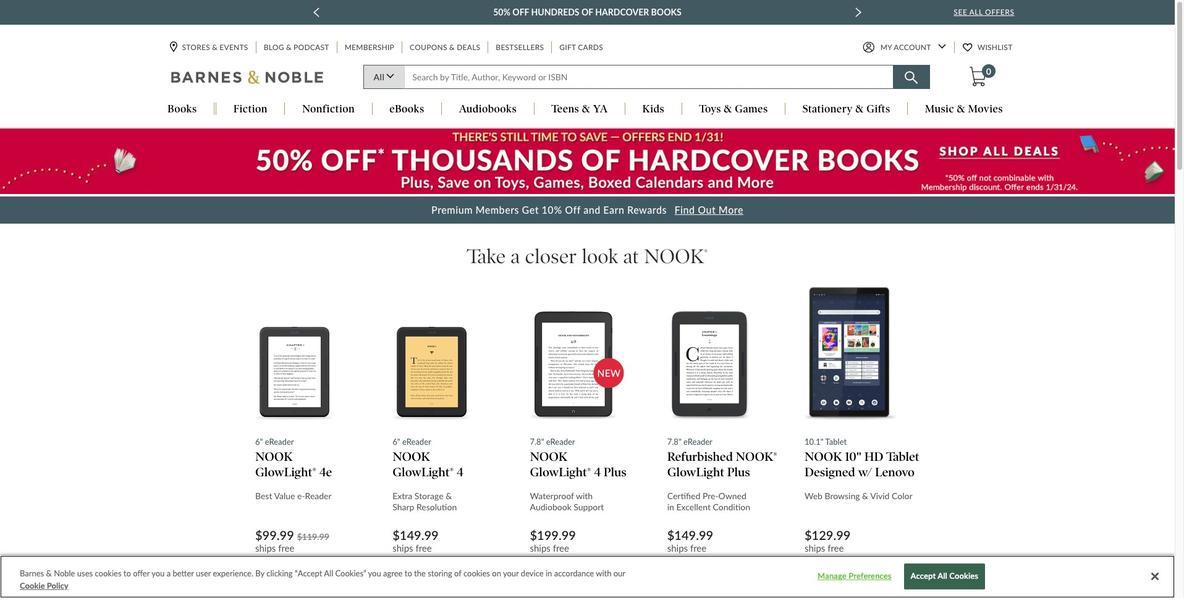 Task type: locate. For each thing, give the bounding box(es) containing it.
all right accept
[[938, 571, 947, 581]]

nook up the extra
[[393, 449, 430, 464]]

of right storing on the bottom
[[454, 569, 461, 578]]

with inside waterproof with audiobook support
[[576, 491, 593, 501]]

of inside the barnes & noble uses cookies to offer you a better user experience. by clicking "accept all cookies" you agree to the storing of cookies on your device in accordance with our cookie policy
[[454, 569, 461, 578]]

1 horizontal spatial books
[[651, 7, 682, 17]]

free up manage
[[828, 542, 844, 553]]

1 6" from the left
[[255, 437, 263, 447]]

2 to from the left
[[405, 569, 412, 578]]

2 horizontal spatial shop now link
[[530, 570, 604, 592]]

50% off thousans of hardcover books, plus, save on toys, games, boxed calendars and more image
[[0, 129, 1175, 194]]

deals
[[457, 43, 480, 52]]

1 vertical spatial books
[[168, 103, 197, 115]]

shop right by
[[270, 577, 292, 587]]

1 horizontal spatial in
[[667, 502, 674, 513]]

kids button
[[625, 103, 682, 117]]

nook down 10.1" tablet
[[805, 449, 842, 464]]

our
[[614, 569, 625, 578]]

stores & events
[[182, 43, 248, 52]]

0 horizontal spatial 6" ereader
[[255, 437, 294, 447]]

ereader up nook glowlight® 4
[[402, 437, 431, 447]]

best
[[255, 491, 272, 501]]

all inside "accept all cookies" button
[[938, 571, 947, 581]]

barnes & noble uses cookies to offer you a better user experience. by clicking "accept all cookies" you agree to the storing of cookies on your device in accordance with our cookie policy
[[20, 569, 625, 591]]

ships free up the device
[[530, 542, 569, 553]]

2 horizontal spatial now
[[568, 577, 589, 587]]

0 vertical spatial out
[[698, 204, 716, 216]]

7.8" up refurbished
[[667, 437, 682, 447]]

experience.
[[213, 569, 253, 578]]

1 horizontal spatial 7.8" ereader
[[667, 437, 713, 447]]

of right hundreds
[[582, 7, 593, 17]]

nook inside nook glowlight® 4
[[393, 449, 430, 464]]

all inside all link
[[374, 72, 385, 82]]

a
[[511, 244, 520, 269], [167, 569, 171, 578]]

1 horizontal spatial out
[[845, 577, 862, 587]]

nook glowlight® 4 image
[[393, 282, 491, 424]]

0 horizontal spatial $149.99
[[393, 527, 439, 542]]

0 horizontal spatial 7.8"
[[530, 437, 544, 447]]

cookies left the on in the left bottom of the page
[[463, 569, 490, 578]]

1 horizontal spatial a
[[511, 244, 520, 269]]

glowlight® 4 up the storage
[[393, 465, 463, 480]]

3 shop from the left
[[545, 577, 566, 587]]

you right offer
[[152, 569, 165, 578]]

free down "excellent"
[[690, 542, 707, 553]]

shop now right the device
[[545, 577, 589, 587]]

nook glowlight® plus image
[[667, 282, 766, 424]]

0 horizontal spatial to
[[124, 569, 131, 578]]

0 horizontal spatial shop now link
[[255, 570, 329, 592]]

off inside 50% off hundreds of hardcover books "link"
[[513, 7, 529, 17]]

shop right the device
[[545, 577, 566, 587]]

preferences
[[849, 571, 892, 581]]

0 vertical spatial in
[[667, 502, 674, 513]]

1 to from the left
[[124, 569, 131, 578]]

0 horizontal spatial off
[[513, 7, 529, 17]]

10.1"
[[805, 437, 824, 447]]

& inside extra storage & sharp resolution
[[446, 491, 452, 501]]

and
[[583, 204, 601, 216]]

0 vertical spatial with
[[576, 491, 593, 501]]

0 vertical spatial of
[[582, 7, 593, 17]]

7.8" ereader
[[530, 437, 575, 447], [667, 437, 713, 447]]

0 horizontal spatial of
[[454, 569, 461, 578]]

bestsellers
[[496, 43, 544, 52]]

6" ereader up the nook glowlight® 4e
[[255, 437, 294, 447]]

sold out link
[[805, 570, 879, 592]]

6" up nook glowlight® 4
[[393, 437, 400, 447]]

glowlight® 4e
[[255, 465, 332, 480]]

0 button
[[968, 64, 996, 87]]

1 horizontal spatial now
[[431, 577, 452, 587]]

movies
[[968, 103, 1003, 115]]

7.8" ereader up refurbished
[[667, 437, 713, 447]]

0 horizontal spatial cookies
[[95, 569, 121, 578]]

ereader up nook glowlight® 4 plus
[[546, 437, 575, 447]]

"accept
[[295, 569, 322, 578]]

plus up waterproof with audiobook support
[[604, 465, 626, 480]]

coupons & deals link
[[409, 42, 482, 53]]

2 glowlight® 4 from the left
[[530, 465, 601, 480]]

nook inside the nook glowlight® 4e
[[255, 449, 293, 464]]

plus down nook®
[[727, 465, 750, 480]]

more
[[719, 204, 743, 216]]

2 you from the left
[[368, 569, 381, 578]]

2 shop now from the left
[[407, 577, 452, 587]]

2 nook from the left
[[393, 449, 430, 464]]

nook 10" hd tablet designed w/ lenovo
[[805, 449, 919, 480]]

nook 10-inch hd tablet designed with lenovo image
[[805, 282, 904, 424]]

tablet
[[825, 437, 847, 447]]

1 horizontal spatial with
[[596, 569, 611, 578]]

off
[[513, 7, 529, 17], [565, 204, 581, 216]]

1 horizontal spatial plus
[[727, 465, 750, 480]]

ships up the device
[[530, 542, 551, 553]]

3 shop now link from the left
[[530, 570, 604, 592]]

0 horizontal spatial books
[[168, 103, 197, 115]]

& for blog & podcast
[[286, 43, 292, 52]]

all link
[[363, 65, 404, 89]]

you left agree at the left bottom of page
[[368, 569, 381, 578]]

take
[[467, 244, 506, 269]]

blog & podcast
[[264, 43, 329, 52]]

designed w/
[[805, 465, 872, 480]]

1 vertical spatial a
[[167, 569, 171, 578]]

0 vertical spatial books
[[651, 7, 682, 17]]

ships free up "the"
[[393, 542, 432, 553]]

free up "clicking"
[[278, 542, 294, 553]]

1 horizontal spatial to
[[405, 569, 412, 578]]

3 ships from the left
[[530, 542, 551, 553]]

down arrow image
[[938, 44, 946, 49]]

ships
[[255, 542, 276, 553], [393, 542, 413, 553], [530, 542, 551, 553], [667, 542, 688, 553], [805, 542, 825, 553]]

5 ships from the left
[[805, 542, 825, 553]]

50%
[[493, 7, 510, 17]]

a inside main content
[[511, 244, 520, 269]]

free up accordance
[[553, 542, 569, 553]]

take a closer look at nook main content
[[0, 128, 1175, 598]]

take a closer look at nook ®
[[467, 244, 708, 269]]

0 horizontal spatial in
[[546, 569, 552, 578]]

now left our
[[568, 577, 589, 587]]

& for stationery & gifts
[[856, 103, 864, 115]]

0 vertical spatial off
[[513, 7, 529, 17]]

0 horizontal spatial 7.8" ereader
[[530, 437, 575, 447]]

$149.99 down "excellent"
[[667, 527, 713, 542]]

with left our
[[596, 569, 611, 578]]

shop right agree at the left bottom of page
[[407, 577, 429, 587]]

web
[[805, 491, 823, 501]]

glowlight® 4 up waterproof
[[530, 465, 601, 480]]

glowlight® 4 for nook glowlight® 4
[[393, 465, 463, 480]]

0 horizontal spatial shop now
[[270, 577, 315, 587]]

free up "the"
[[416, 542, 432, 553]]

in right the device
[[546, 569, 552, 578]]

with
[[576, 491, 593, 501], [596, 569, 611, 578]]

all down membership
[[374, 72, 385, 82]]

2 6" ereader from the left
[[393, 437, 431, 447]]

in down certified
[[667, 502, 674, 513]]

1 horizontal spatial off
[[565, 204, 581, 216]]

4 nook from the left
[[805, 449, 842, 464]]

10.1" tablet
[[805, 437, 847, 447]]

books inside "link"
[[651, 7, 682, 17]]

ships up agree at the left bottom of page
[[393, 542, 413, 553]]

the
[[414, 569, 426, 578]]

0 horizontal spatial plus
[[604, 465, 626, 480]]

1 horizontal spatial glowlight® 4
[[530, 465, 601, 480]]

& inside the barnes & noble uses cookies to offer you a better user experience. by clicking "accept all cookies" you agree to the storing of cookies on your device in accordance with our cookie policy
[[46, 569, 52, 578]]

& up resolution
[[446, 491, 452, 501]]

& right the toys
[[724, 103, 732, 115]]

$149.99 down sharp
[[393, 527, 439, 542]]

audiobook support
[[530, 502, 604, 513]]

find
[[675, 204, 695, 216]]

nook inside nook glowlight® 4 plus
[[530, 449, 568, 464]]

2 cookies from the left
[[463, 569, 490, 578]]

1 horizontal spatial of
[[582, 7, 593, 17]]

policy
[[47, 581, 68, 591]]

1 horizontal spatial shop now
[[407, 577, 452, 587]]

glowlight® 4 inside nook glowlight® 4 plus
[[530, 465, 601, 480]]

1 horizontal spatial 6" ereader
[[393, 437, 431, 447]]

in inside the barnes & noble uses cookies to offer you a better user experience. by clicking "accept all cookies" you agree to the storing of cookies on your device in accordance with our cookie policy
[[546, 569, 552, 578]]

&
[[212, 43, 218, 52], [286, 43, 292, 52], [449, 43, 455, 52], [582, 103, 590, 115], [724, 103, 732, 115], [856, 103, 864, 115], [957, 103, 965, 115], [446, 491, 452, 501], [862, 491, 868, 501], [46, 569, 52, 578]]

shop now right agree at the left bottom of page
[[407, 577, 452, 587]]

1 vertical spatial with
[[596, 569, 611, 578]]

now
[[294, 577, 315, 587], [431, 577, 452, 587], [568, 577, 589, 587]]

glowlight® 4 for nook glowlight® 4 plus
[[530, 465, 601, 480]]

0 horizontal spatial out
[[698, 204, 716, 216]]

all right the "accept
[[324, 569, 333, 578]]

all
[[969, 7, 983, 17], [374, 72, 385, 82], [324, 569, 333, 578], [938, 571, 947, 581]]

on
[[492, 569, 501, 578]]

& for toys & games
[[724, 103, 732, 115]]

2 plus from the left
[[727, 465, 750, 480]]

accordance
[[554, 569, 594, 578]]

ships free up manage
[[805, 542, 844, 553]]

0 vertical spatial a
[[511, 244, 520, 269]]

1 vertical spatial in
[[546, 569, 552, 578]]

3 shop now from the left
[[545, 577, 589, 587]]

a left better at the left of page
[[167, 569, 171, 578]]

glowlight® 4
[[393, 465, 463, 480], [530, 465, 601, 480]]

2 shop now link from the left
[[393, 570, 467, 592]]

®
[[704, 246, 708, 260]]

1 glowlight® 4 from the left
[[393, 465, 463, 480]]

your
[[503, 569, 519, 578]]

4 ereader from the left
[[684, 437, 713, 447]]

2 ereader from the left
[[402, 437, 431, 447]]

with up 'audiobook support'
[[576, 491, 593, 501]]

stores & events link
[[170, 42, 249, 53]]

ereader up refurbished
[[684, 437, 713, 447]]

1 horizontal spatial cookies
[[463, 569, 490, 578]]

1 free from the left
[[278, 542, 294, 553]]

off left and
[[565, 204, 581, 216]]

ships free down "excellent"
[[667, 542, 707, 553]]

& up cookie policy link
[[46, 569, 52, 578]]

1 horizontal spatial 6"
[[393, 437, 400, 447]]

2 7.8" from the left
[[667, 437, 682, 447]]

2 ships from the left
[[393, 542, 413, 553]]

0 horizontal spatial you
[[152, 569, 165, 578]]

& left 'gifts'
[[856, 103, 864, 115]]

nook up waterproof
[[530, 449, 568, 464]]

1 ships from the left
[[255, 542, 276, 553]]

pre-
[[703, 491, 719, 501]]

bestsellers link
[[495, 42, 545, 53]]

shop now right by
[[270, 577, 315, 587]]

1 you from the left
[[152, 569, 165, 578]]

refurbished
[[667, 449, 733, 464]]

3 nook from the left
[[530, 449, 568, 464]]

a right 'take'
[[511, 244, 520, 269]]

3 free from the left
[[553, 542, 569, 553]]

2 horizontal spatial shop
[[545, 577, 566, 587]]

6" ereader up nook glowlight® 4
[[393, 437, 431, 447]]

1 horizontal spatial $149.99
[[667, 527, 713, 542]]

off right 50%
[[513, 7, 529, 17]]

audiobooks button
[[442, 103, 534, 117]]

better
[[173, 569, 194, 578]]

1 horizontal spatial you
[[368, 569, 381, 578]]

& right stores
[[212, 43, 218, 52]]

see
[[954, 7, 967, 17]]

excellent
[[676, 502, 711, 513]]

1 vertical spatial of
[[454, 569, 461, 578]]

& right 'blog'
[[286, 43, 292, 52]]

& left 'ya'
[[582, 103, 590, 115]]

cookies
[[95, 569, 121, 578], [463, 569, 490, 578]]

with inside the barnes & noble uses cookies to offer you a better user experience. by clicking "accept all cookies" you agree to the storing of cookies on your device in accordance with our cookie policy
[[596, 569, 611, 578]]

1 horizontal spatial 7.8"
[[667, 437, 682, 447]]

0 horizontal spatial a
[[167, 569, 171, 578]]

ereader
[[265, 437, 294, 447], [402, 437, 431, 447], [546, 437, 575, 447], [684, 437, 713, 447]]

ships up manage
[[805, 542, 825, 553]]

Search by Title, Author, Keyword or ISBN text field
[[404, 65, 893, 89]]

None field
[[404, 65, 893, 89]]

ereader up the nook glowlight® 4e
[[265, 437, 294, 447]]

nook for glowlight® 4e
[[255, 449, 293, 464]]

sold out
[[822, 577, 862, 587]]

ships up by
[[255, 542, 276, 553]]

1 horizontal spatial shop now link
[[393, 570, 467, 592]]

& left deals
[[449, 43, 455, 52]]

7.8" ereader up nook glowlight® 4 plus
[[530, 437, 575, 447]]

& right music
[[957, 103, 965, 115]]

gifts
[[867, 103, 890, 115]]

cookies right uses at left
[[95, 569, 121, 578]]

nook for glowlight® 4 plus
[[530, 449, 568, 464]]

my account
[[880, 43, 931, 52]]

now right "clicking"
[[294, 577, 315, 587]]

rewards
[[627, 204, 667, 216]]

0 horizontal spatial with
[[576, 491, 593, 501]]

extra storage & sharp resolution
[[393, 491, 457, 513]]

1 vertical spatial off
[[565, 204, 581, 216]]

all inside the barnes & noble uses cookies to offer you a better user experience. by clicking "accept all cookies" you agree to the storing of cookies on your device in accordance with our cookie policy
[[324, 569, 333, 578]]

7.8"
[[530, 437, 544, 447], [667, 437, 682, 447]]

to left offer
[[124, 569, 131, 578]]

1 ereader from the left
[[265, 437, 294, 447]]

2 7.8" ereader from the left
[[667, 437, 713, 447]]

resolution
[[417, 502, 457, 513]]

out
[[698, 204, 716, 216], [845, 577, 862, 587]]

ships free
[[255, 542, 294, 553], [393, 542, 432, 553], [530, 542, 569, 553], [667, 542, 707, 553], [805, 542, 844, 553]]

nook up the glowlight® 4e
[[255, 449, 293, 464]]

4 ships free from the left
[[667, 542, 707, 553]]

$99.99
[[255, 527, 294, 542]]

1 plus from the left
[[604, 465, 626, 480]]

nook glowlight® 4 plus image
[[530, 282, 629, 424]]

to left "the"
[[405, 569, 412, 578]]

0 horizontal spatial now
[[294, 577, 315, 587]]

0 horizontal spatial glowlight® 4
[[393, 465, 463, 480]]

gift
[[559, 43, 576, 52]]

wishlist link
[[963, 42, 1014, 53]]

7.8" up nook glowlight® 4 plus
[[530, 437, 544, 447]]

4 free from the left
[[690, 542, 707, 553]]

ships free up "clicking"
[[255, 542, 294, 553]]

6" up the nook glowlight® 4e
[[255, 437, 263, 447]]

2 horizontal spatial shop now
[[545, 577, 589, 587]]

toys
[[699, 103, 721, 115]]

0 horizontal spatial shop
[[270, 577, 292, 587]]

1 horizontal spatial shop
[[407, 577, 429, 587]]

you
[[152, 569, 165, 578], [368, 569, 381, 578]]

0 horizontal spatial 6"
[[255, 437, 263, 447]]

ships down "excellent"
[[667, 542, 688, 553]]

see all offers
[[954, 7, 1014, 17]]

now right "the"
[[431, 577, 452, 587]]

10%
[[542, 204, 562, 216]]

1 nook from the left
[[255, 449, 293, 464]]

books
[[651, 7, 682, 17], [168, 103, 197, 115]]



Task type: describe. For each thing, give the bounding box(es) containing it.
2 shop from the left
[[407, 577, 429, 587]]

accept all cookies
[[911, 571, 978, 581]]

best value e-reader
[[255, 491, 332, 501]]

3 ships free from the left
[[530, 542, 569, 553]]

web browsing & vivid color
[[805, 491, 913, 501]]

all right see
[[969, 7, 983, 17]]

toys & games
[[699, 103, 768, 115]]

nook for glowlight® 4
[[393, 449, 430, 464]]

stationery & gifts
[[803, 103, 890, 115]]

1 now from the left
[[294, 577, 315, 587]]

5 ships free from the left
[[805, 542, 844, 553]]

$99.99 $119.99
[[255, 527, 329, 542]]

hd tablet
[[865, 449, 919, 464]]

cart image
[[970, 67, 986, 87]]

off inside take a closer look at nook main content
[[565, 204, 581, 216]]

by
[[255, 569, 264, 578]]

& for barnes & noble uses cookies to offer you a better user experience. by clicking "accept all cookies" you agree to the storing of cookies on your device in accordance with our cookie policy
[[46, 569, 52, 578]]

$129.99
[[805, 527, 851, 542]]

& for coupons & deals
[[449, 43, 455, 52]]

1 vertical spatial out
[[845, 577, 862, 587]]

a inside the barnes & noble uses cookies to offer you a better user experience. by clicking "accept all cookies" you agree to the storing of cookies on your device in accordance with our cookie policy
[[167, 569, 171, 578]]

5 free from the left
[[828, 542, 844, 553]]

3 ereader from the left
[[546, 437, 575, 447]]

earn
[[603, 204, 625, 216]]

ebooks
[[389, 103, 424, 115]]

cookies"
[[335, 569, 366, 578]]

& for stores & events
[[212, 43, 218, 52]]

e-
[[297, 491, 305, 501]]

3 now from the left
[[568, 577, 589, 587]]

storing
[[428, 569, 452, 578]]

cookie
[[20, 581, 45, 591]]

teens
[[551, 103, 579, 115]]

nook glowlight® 4 plus
[[530, 449, 626, 480]]

1 $149.99 from the left
[[393, 527, 439, 542]]

1 shop from the left
[[270, 577, 292, 587]]

music & movies
[[925, 103, 1003, 115]]

1 shop now from the left
[[270, 577, 315, 587]]

0
[[986, 66, 991, 77]]

fiction button
[[216, 103, 285, 117]]

blog
[[264, 43, 284, 52]]

1 7.8" ereader from the left
[[530, 437, 575, 447]]

teens & ya
[[551, 103, 608, 115]]

books button
[[150, 103, 214, 117]]

cookie policy link
[[20, 580, 68, 592]]

user image
[[863, 42, 874, 53]]

sharp
[[393, 502, 414, 513]]

plus inside nook glowlight® 4 plus
[[604, 465, 626, 480]]

& right browsing
[[862, 491, 868, 501]]

certified
[[667, 491, 700, 501]]

extra
[[393, 491, 412, 501]]

2 now from the left
[[431, 577, 452, 587]]

coupons
[[410, 43, 447, 52]]

refurbished nook® glowlight plus
[[667, 449, 777, 480]]

teens & ya button
[[534, 103, 625, 117]]

privacy alert dialog
[[0, 556, 1175, 598]]

ya
[[593, 103, 608, 115]]

2 free from the left
[[416, 542, 432, 553]]

offers
[[985, 7, 1014, 17]]

nook glowlight® 4
[[393, 449, 463, 480]]

nook glowlight® 4e image
[[255, 282, 354, 424]]

cards
[[578, 43, 603, 52]]

books inside button
[[168, 103, 197, 115]]

& for music & movies
[[957, 103, 965, 115]]

premium members get 10% off and earn rewards find out more
[[431, 204, 743, 216]]

waterproof with audiobook support
[[530, 491, 604, 513]]

nook inside nook 10" hd tablet designed w/ lenovo
[[805, 449, 842, 464]]

& for teens & ya
[[582, 103, 590, 115]]

1 6" ereader from the left
[[255, 437, 294, 447]]

1 cookies from the left
[[95, 569, 121, 578]]

cookies
[[949, 571, 978, 581]]

my account button
[[863, 42, 946, 53]]

kids
[[642, 103, 665, 115]]

in inside certified pre-owned in excellent condition
[[667, 502, 674, 513]]

at nook
[[623, 244, 704, 269]]

nook®
[[736, 449, 777, 464]]

vivid color
[[870, 491, 913, 501]]

get
[[522, 204, 539, 216]]

nonfiction button
[[285, 103, 372, 117]]

hundreds
[[531, 7, 579, 17]]

glowlight
[[667, 465, 724, 480]]

next slide / item image
[[855, 7, 862, 17]]

accept all cookies button
[[904, 564, 985, 590]]

ebooks button
[[372, 103, 441, 117]]

2 $149.99 from the left
[[667, 527, 713, 542]]

accept
[[911, 571, 936, 581]]

logo image
[[171, 70, 324, 87]]

account
[[894, 43, 931, 52]]

stores
[[182, 43, 210, 52]]

blog & podcast link
[[262, 42, 330, 53]]

stationery
[[803, 103, 853, 115]]

gift cards link
[[558, 42, 604, 53]]

manage preferences button
[[816, 565, 893, 589]]

sold
[[822, 577, 843, 587]]

condition
[[713, 502, 750, 513]]

2 ships free from the left
[[393, 542, 432, 553]]

fiction
[[233, 103, 268, 115]]

toys & games button
[[682, 103, 785, 117]]

search image
[[905, 71, 918, 84]]

plus inside refurbished nook® glowlight plus
[[727, 465, 750, 480]]

10"
[[845, 449, 862, 464]]

barnes
[[20, 569, 44, 578]]

reader
[[305, 491, 332, 501]]

nonfiction
[[302, 103, 355, 115]]

coupons & deals
[[410, 43, 480, 52]]

nook glowlight® 4e
[[255, 449, 332, 480]]

1 ships free from the left
[[255, 542, 294, 553]]

50% off hundreds of hardcover books
[[493, 7, 682, 17]]

$119.99
[[297, 531, 329, 542]]

2 6" from the left
[[393, 437, 400, 447]]

owned
[[718, 491, 746, 501]]

user
[[196, 569, 211, 578]]

1 7.8" from the left
[[530, 437, 544, 447]]

of inside "link"
[[582, 7, 593, 17]]

see all offers link
[[954, 7, 1014, 17]]

previous slide / item image
[[313, 7, 319, 17]]

4 ships from the left
[[667, 542, 688, 553]]

1 shop now link from the left
[[255, 570, 329, 592]]



Task type: vqa. For each thing, say whether or not it's contained in the screenshot.
2
no



